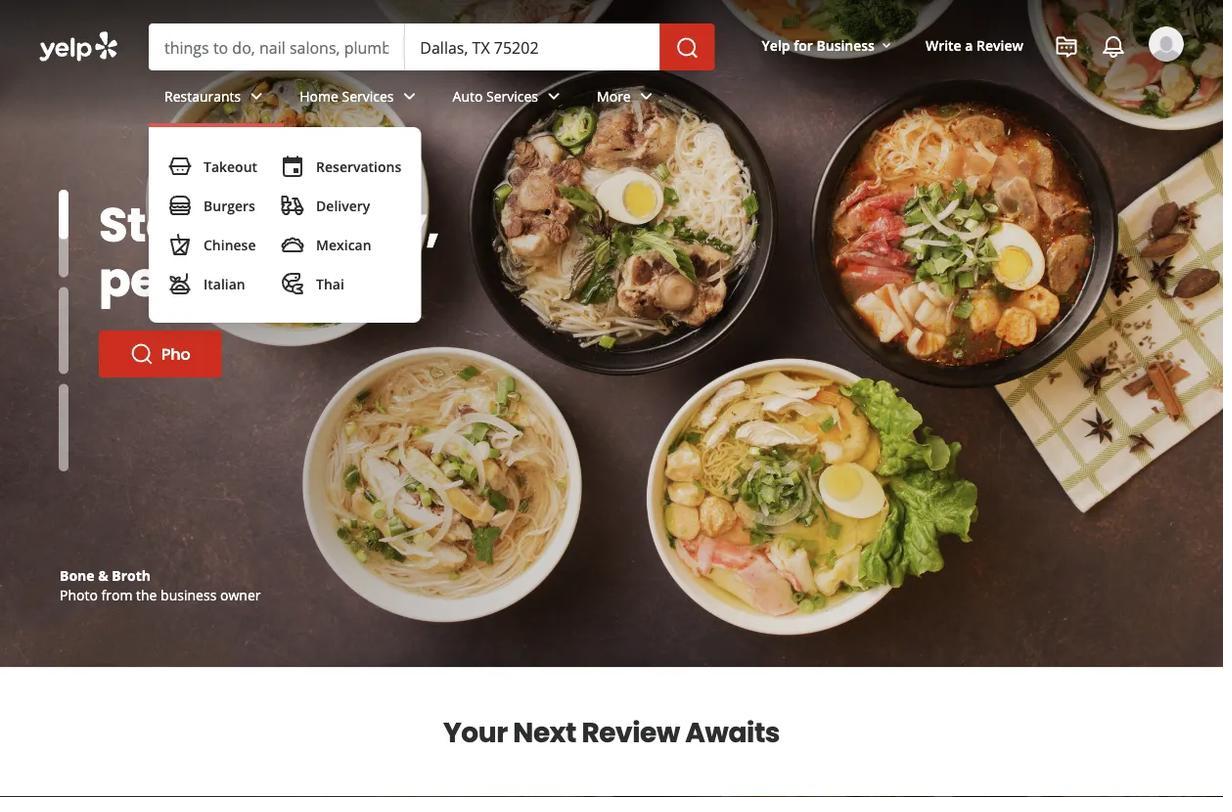 Task type: locate. For each thing, give the bounding box(es) containing it.
2 services from the left
[[486, 87, 538, 105]]

2 none field from the left
[[420, 36, 645, 58]]

menu inside business categories element
[[149, 127, 421, 323]]

menu
[[149, 127, 421, 323]]

0 horizontal spatial 24 chevron down v2 image
[[245, 85, 268, 108]]

home
[[300, 87, 339, 105]]

photo
[[60, 586, 98, 604]]

1 none field from the left
[[164, 36, 389, 58]]

owner
[[220, 586, 261, 604]]

None field
[[164, 36, 389, 58], [420, 36, 645, 58]]

1 24 chevron down v2 image from the left
[[542, 85, 566, 108]]

restaurants link
[[149, 70, 284, 127]]

1 24 chevron down v2 image from the left
[[245, 85, 268, 108]]

0 horizontal spatial none field
[[164, 36, 389, 58]]

reservations
[[316, 157, 402, 176]]

none field up 'home'
[[164, 36, 389, 58]]

broth
[[112, 566, 151, 585]]

review inside write a review 'link'
[[977, 36, 1024, 54]]

the
[[136, 586, 157, 604]]

None search field
[[149, 23, 719, 70]]

24 chevron down v2 image down 'find' text box
[[245, 85, 268, 108]]

mexican
[[316, 235, 372, 254]]

none field near
[[420, 36, 645, 58]]

None search field
[[0, 0, 1223, 323]]

Find text field
[[164, 36, 389, 58]]

your next review awaits
[[443, 713, 780, 752]]

24 chevron down v2 image inside auto services link
[[542, 85, 566, 108]]

24 chevron down v2 image
[[542, 85, 566, 108], [635, 85, 658, 108]]

review for a
[[977, 36, 1024, 54]]

1 vertical spatial review
[[582, 713, 680, 752]]

24 chevron down v2 image left auto
[[398, 85, 421, 108]]

mexican link
[[273, 225, 409, 264]]

reservations link
[[273, 147, 409, 186]]

24 thai v2 image
[[281, 272, 304, 296]]

pho
[[161, 343, 190, 365]]

bone & broth photo from the business owner
[[60, 566, 261, 604]]

review
[[977, 36, 1024, 54], [582, 713, 680, 752]]

services for home services
[[342, 87, 394, 105]]

24 chevron down v2 image right more
[[635, 85, 658, 108]]

1 horizontal spatial 24 chevron down v2 image
[[635, 85, 658, 108]]

restaurants
[[164, 87, 241, 105]]

bone & broth link
[[60, 566, 151, 585]]

home services
[[300, 87, 394, 105]]

yelp for business button
[[754, 27, 902, 63]]

burgers link
[[161, 186, 265, 225]]

24 chevron down v2 image
[[245, 85, 268, 108], [398, 85, 421, 108]]

auto services
[[453, 87, 538, 105]]

1 horizontal spatial none field
[[420, 36, 645, 58]]

review right the a
[[977, 36, 1024, 54]]

24 chevron down v2 image down near field
[[542, 85, 566, 108]]

1 horizontal spatial review
[[977, 36, 1024, 54]]

auto
[[453, 87, 483, 105]]

1 horizontal spatial 24 chevron down v2 image
[[398, 85, 421, 108]]

24 italian v2 image
[[168, 272, 192, 296]]

24 chevron down v2 image for more
[[635, 85, 658, 108]]

italian link
[[161, 264, 265, 303]]

24 chevron down v2 image inside restaurants "link"
[[245, 85, 268, 108]]

italian
[[204, 275, 245, 293]]

delivery
[[316, 196, 370, 215]]

notifications image
[[1102, 35, 1126, 59]]

24 reservations v2 image
[[281, 155, 304, 178]]

none field up auto services link
[[420, 36, 645, 58]]

thai
[[316, 275, 344, 293]]

bone
[[60, 566, 94, 585]]

review right next
[[582, 713, 680, 752]]

2 24 chevron down v2 image from the left
[[398, 85, 421, 108]]

0 horizontal spatial review
[[582, 713, 680, 752]]

24 chevron down v2 image inside more link
[[635, 85, 658, 108]]

review for next
[[582, 713, 680, 752]]

24 chinese v2 image
[[168, 233, 192, 256]]

home services link
[[284, 70, 437, 127]]

1 services from the left
[[342, 87, 394, 105]]

business
[[817, 36, 875, 54]]

0 horizontal spatial 24 chevron down v2 image
[[542, 85, 566, 108]]

0 vertical spatial review
[[977, 36, 1024, 54]]

yelp for business
[[762, 36, 875, 54]]

24 chevron down v2 image inside the "home services" link
[[398, 85, 421, 108]]

services
[[342, 87, 394, 105], [486, 87, 538, 105]]

1 horizontal spatial services
[[486, 87, 538, 105]]

services right 'home'
[[342, 87, 394, 105]]

0 horizontal spatial services
[[342, 87, 394, 105]]

user actions element
[[746, 24, 1212, 145]]

more link
[[581, 70, 674, 127]]

2 24 chevron down v2 image from the left
[[635, 85, 658, 108]]

menu containing takeout
[[149, 127, 421, 323]]

&
[[98, 566, 108, 585]]

services right auto
[[486, 87, 538, 105]]



Task type: describe. For each thing, give the bounding box(es) containing it.
yelp
[[762, 36, 790, 54]]

none field 'find'
[[164, 36, 389, 58]]

takeout
[[204, 157, 257, 176]]

16 chevron down v2 image
[[879, 38, 894, 54]]

services for auto services
[[486, 87, 538, 105]]

24 burgers v2 image
[[168, 194, 192, 217]]

burgers
[[204, 196, 255, 215]]

write
[[926, 36, 962, 54]]

awaits
[[685, 713, 780, 752]]

business
[[161, 586, 217, 604]]

Near text field
[[420, 36, 645, 58]]

next
[[513, 713, 576, 752]]

explore banner section banner
[[0, 0, 1223, 667]]

search image
[[676, 36, 699, 60]]

24 chevron down v2 image for restaurants
[[245, 85, 268, 108]]

john s. image
[[1149, 26, 1184, 62]]

thai link
[[273, 264, 409, 303]]

write a review link
[[918, 27, 1032, 63]]

projects image
[[1055, 35, 1079, 59]]

none search field inside search box
[[149, 23, 719, 70]]

24 mexican v2 image
[[281, 233, 304, 256]]

steamy,
[[99, 192, 298, 258]]

chinese link
[[161, 225, 265, 264]]

24 delivery v2 image
[[281, 194, 304, 217]]

your
[[443, 713, 508, 752]]

business categories element
[[149, 70, 1184, 323]]

24 takeout v2 image
[[168, 155, 192, 178]]

perfection
[[99, 247, 345, 313]]

none search field containing yelp for business
[[0, 0, 1223, 323]]

auto services link
[[437, 70, 581, 127]]

a
[[965, 36, 973, 54]]

select slide image
[[59, 154, 69, 241]]

for
[[794, 36, 813, 54]]

from
[[101, 586, 133, 604]]

24 search v2 image
[[130, 343, 154, 366]]

more
[[597, 87, 631, 105]]

chinese
[[204, 235, 256, 254]]

24 chevron down v2 image for home services
[[398, 85, 421, 108]]

delivery link
[[273, 186, 409, 225]]

pho link
[[99, 331, 222, 378]]

steamy, salty, perfection
[[99, 192, 439, 313]]

takeout link
[[161, 147, 265, 186]]

24 chevron down v2 image for auto services
[[542, 85, 566, 108]]

write a review
[[926, 36, 1024, 54]]

salty,
[[307, 192, 439, 258]]



Task type: vqa. For each thing, say whether or not it's contained in the screenshot.
the from
yes



